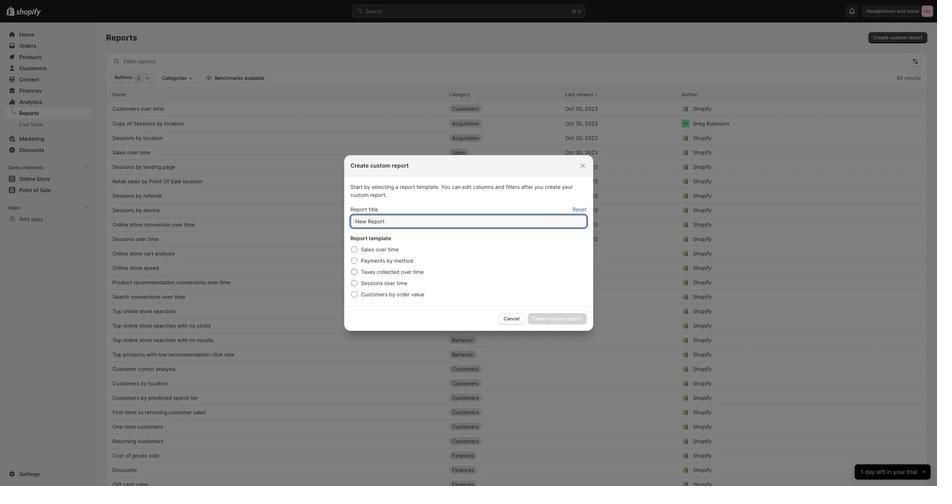 Task type: locate. For each thing, give the bounding box(es) containing it.
1 vertical spatial searches
[[153, 323, 176, 329]]

1 horizontal spatial discounts
[[112, 467, 137, 474]]

86
[[897, 75, 903, 81]]

0 vertical spatial custom
[[890, 35, 907, 41]]

1 horizontal spatial retail
[[452, 178, 466, 185]]

by for customers by predicted spend tier
[[141, 395, 147, 401]]

report title
[[350, 206, 378, 213]]

12 shopify cell from the top
[[682, 276, 902, 289]]

acquisition cell
[[449, 117, 559, 130], [449, 132, 559, 144]]

6 shopify from the top
[[693, 193, 712, 199]]

15 row from the top
[[106, 290, 927, 304]]

behavior cell for with
[[449, 334, 559, 347]]

online up online store speed link
[[112, 250, 128, 257]]

oct
[[565, 106, 574, 112], [565, 120, 574, 127], [565, 135, 574, 141], [565, 149, 574, 156], [565, 164, 574, 170], [565, 178, 574, 185], [565, 193, 574, 199], [565, 207, 574, 213], [565, 222, 574, 228], [565, 236, 574, 242]]

2023 for sessions by location
[[585, 135, 598, 141]]

discounts link up sales channels button
[[5, 145, 92, 156]]

2 vertical spatial with
[[147, 352, 157, 358]]

1 vertical spatial online
[[112, 250, 128, 257]]

store left cart
[[130, 250, 142, 257]]

row containing customers over time
[[106, 102, 927, 116]]

retail up sessions by referrer
[[112, 178, 126, 185]]

searches up top online store searches with no clicks
[[153, 308, 176, 315]]

sessions by device link
[[112, 206, 160, 214]]

1 vertical spatial report
[[350, 235, 368, 242]]

sales down sessions by location link
[[112, 149, 126, 156]]

0 horizontal spatial conversions
[[131, 294, 161, 300]]

oct for sessions by referrer
[[565, 193, 574, 199]]

sessions down the sales over time link
[[112, 164, 134, 170]]

discounts link down cost
[[112, 467, 137, 475]]

online for online store speed
[[112, 265, 128, 271]]

clicks
[[197, 323, 211, 329]]

0 vertical spatial with
[[177, 323, 188, 329]]

4 behavior cell from the top
[[449, 348, 559, 361]]

2 searches from the top
[[153, 323, 176, 329]]

20 shopify from the top
[[693, 395, 712, 401]]

finances for discounts
[[452, 467, 474, 474]]

1 vertical spatial reports
[[19, 110, 39, 116]]

sessions by landing page link
[[112, 163, 175, 171]]

robinson
[[706, 120, 729, 127]]

3 top from the top
[[112, 337, 122, 344]]

vs
[[138, 410, 143, 416]]

of right the copy
[[127, 120, 132, 127]]

2 finances from the top
[[452, 467, 474, 474]]

sales over time down sessions by location link
[[112, 149, 150, 156]]

custom
[[890, 35, 907, 41], [370, 162, 390, 169], [350, 192, 369, 198]]

10 30, from the top
[[576, 236, 584, 242]]

sales over time down template at the left
[[361, 247, 399, 253]]

0 vertical spatial search
[[365, 8, 383, 14]]

0 horizontal spatial results
[[197, 337, 213, 344]]

report left title
[[350, 206, 367, 213]]

behavior cell
[[449, 204, 559, 217], [449, 218, 559, 231], [449, 334, 559, 347], [449, 348, 559, 361]]

2 acquisition from the top
[[452, 135, 479, 141]]

7 row from the top
[[106, 174, 927, 188]]

17 shopify cell from the top
[[682, 348, 902, 361]]

0 vertical spatial acquisition
[[452, 120, 479, 127]]

1 horizontal spatial custom
[[370, 162, 390, 169]]

top inside "link"
[[112, 352, 122, 358]]

row containing customers by predicted spend tier
[[106, 391, 927, 405]]

after
[[521, 184, 533, 190]]

1 no from the top
[[189, 323, 195, 329]]

2 acquisition cell from the top
[[449, 132, 559, 144]]

0 vertical spatial finances cell
[[449, 450, 559, 463]]

6 customers cell from the top
[[449, 421, 559, 434]]

8 oct from the top
[[565, 207, 574, 213]]

0 vertical spatial reports
[[106, 33, 137, 43]]

searches up low
[[153, 337, 176, 344]]

location
[[164, 120, 184, 127], [143, 135, 163, 141], [183, 178, 202, 185], [148, 381, 168, 387]]

sales up sessions by referrer
[[128, 178, 140, 185]]

sessions up sessions by location
[[133, 120, 155, 127]]

9 oct 30, 2023 from the top
[[565, 222, 598, 228]]

with left clicks
[[177, 323, 188, 329]]

0 vertical spatial online
[[112, 222, 128, 228]]

4 oct 30, 2023 from the top
[[565, 149, 598, 156]]

18 shopify from the top
[[693, 366, 712, 373]]

sales down tier
[[193, 410, 206, 416]]

row containing sales over time
[[106, 145, 927, 159]]

2 oct from the top
[[565, 120, 574, 127]]

1 horizontal spatial sessions over time
[[361, 280, 407, 287]]

2 customers cell from the top
[[449, 363, 559, 376]]

0 horizontal spatial create custom report
[[350, 162, 409, 169]]

19 shopify cell from the top
[[682, 377, 902, 390]]

6 2023 from the top
[[585, 178, 598, 185]]

2 online from the top
[[112, 250, 128, 257]]

oct 30, 2023 for sessions by referrer
[[565, 193, 598, 199]]

recommendation down speed
[[133, 279, 175, 286]]

30, for retail sales by point of sale location
[[576, 178, 584, 185]]

oct 30, 2023 for retail sales by point of sale location
[[565, 178, 598, 185]]

0 vertical spatial conversions
[[176, 279, 206, 286]]

predicted
[[148, 395, 172, 401]]

search inside "row"
[[112, 294, 130, 300]]

1 30, from the top
[[576, 106, 584, 112]]

3 2023 from the top
[[585, 135, 598, 141]]

behavior
[[452, 207, 474, 213], [452, 222, 474, 228], [452, 337, 474, 344], [452, 352, 474, 358]]

no for results
[[189, 337, 195, 344]]

1 vertical spatial results
[[197, 337, 213, 344]]

customers down returning at the bottom left of page
[[137, 424, 163, 430]]

no inside 'top online store searches with no results' link
[[189, 337, 195, 344]]

row containing top online store searches with no results
[[106, 333, 927, 347]]

row containing name
[[106, 87, 927, 102]]

by left the landing
[[136, 164, 142, 170]]

online store speed
[[112, 265, 159, 271]]

store down top online store searches link at the bottom
[[139, 323, 152, 329]]

1 2023 from the top
[[585, 106, 598, 112]]

by up vs
[[141, 395, 147, 401]]

finances cell
[[449, 450, 559, 463], [449, 464, 559, 477]]

4 customers cell from the top
[[449, 392, 559, 405]]

1 horizontal spatial discounts link
[[112, 467, 137, 475]]

no up the top products with low recommendation click rate "link"
[[189, 337, 195, 344]]

sessions over time link
[[112, 235, 159, 243]]

sessions down "sessions by referrer" link
[[112, 207, 134, 213]]

0 vertical spatial report
[[350, 206, 367, 213]]

report
[[908, 35, 923, 41], [392, 162, 409, 169], [400, 184, 415, 190]]

start by selecting a report template. you can edit columns and filters after you create your custom report.
[[350, 184, 573, 198]]

1 finances from the top
[[452, 453, 474, 459]]

1 vertical spatial acquisition
[[452, 135, 479, 141]]

1 vertical spatial discounts
[[112, 467, 137, 474]]

0 horizontal spatial sessions over time
[[112, 236, 159, 242]]

1 horizontal spatial sales over time
[[361, 247, 399, 253]]

customers cell for analysis
[[449, 363, 559, 376]]

1 vertical spatial search
[[112, 294, 130, 300]]

create custom report button
[[868, 32, 927, 43]]

0 horizontal spatial custom
[[350, 192, 369, 198]]

create custom report inside button
[[873, 35, 923, 41]]

cart
[[144, 250, 154, 257]]

top online store searches with no results link
[[112, 336, 213, 344]]

channels
[[22, 165, 43, 171]]

analysis down low
[[156, 366, 176, 373]]

discounts up "channels"
[[19, 147, 44, 153]]

oct 30, 2023
[[565, 106, 598, 112], [565, 120, 598, 127], [565, 135, 598, 141], [565, 149, 598, 156], [565, 164, 598, 170], [565, 178, 598, 185], [565, 193, 598, 199], [565, 207, 598, 213], [565, 222, 598, 228], [565, 236, 598, 242]]

7 shopify from the top
[[693, 207, 712, 213]]

2 vertical spatial searches
[[153, 337, 176, 344]]

row containing sessions by device
[[106, 203, 927, 217]]

top for top online store searches
[[112, 308, 122, 315]]

store inside top online store searches with no clicks link
[[139, 323, 152, 329]]

8 shopify cell from the top
[[682, 218, 902, 231]]

22 row from the top
[[106, 391, 927, 405]]

acquisition for greg robinson
[[452, 120, 479, 127]]

store up the products
[[139, 337, 152, 344]]

no
[[189, 323, 195, 329], [189, 337, 195, 344]]

1 horizontal spatial results
[[905, 75, 921, 81]]

recommendation right low
[[169, 352, 210, 358]]

one-time customers
[[112, 424, 163, 430]]

customers
[[137, 424, 163, 430], [138, 438, 164, 445]]

1 vertical spatial sessions over time
[[361, 280, 407, 287]]

store inside online store conversion over time link
[[130, 222, 142, 228]]

1 horizontal spatial sales
[[193, 410, 206, 416]]

columns
[[473, 184, 494, 190]]

1 vertical spatial no
[[189, 337, 195, 344]]

discounts down cost
[[112, 467, 137, 474]]

2023 for sessions by referrer
[[585, 193, 598, 199]]

Report title text field
[[350, 215, 587, 228]]

sales inside the create custom report dialog
[[361, 247, 374, 253]]

oct for sales over time
[[565, 149, 574, 156]]

9 30, from the top
[[576, 222, 584, 228]]

store inside online store cart analysis link
[[130, 250, 142, 257]]

21 row from the top
[[106, 376, 927, 391]]

analytics link
[[5, 96, 92, 108]]

no left clicks
[[189, 323, 195, 329]]

0 horizontal spatial search
[[112, 294, 130, 300]]

value
[[411, 292, 424, 298]]

1 acquisition cell from the top
[[449, 117, 559, 130]]

sales down report template
[[361, 247, 374, 253]]

row containing top products with low recommendation click rate
[[106, 347, 927, 362]]

sessions down taxes
[[361, 280, 383, 287]]

24 shopify cell from the top
[[682, 450, 902, 463]]

first-time vs returning customer sales link
[[112, 409, 206, 417]]

2 behavior cell from the top
[[449, 218, 559, 231]]

1 online from the top
[[112, 222, 128, 228]]

1 vertical spatial recommendation
[[169, 352, 210, 358]]

sessions up the sessions by device link
[[112, 193, 134, 199]]

available
[[244, 75, 264, 81]]

by up the sales over time link
[[136, 135, 142, 141]]

4 behavior from the top
[[452, 352, 474, 358]]

0 vertical spatial of
[[127, 120, 132, 127]]

create custom report inside dialog
[[350, 162, 409, 169]]

reports link
[[5, 108, 92, 119]]

sales inside button
[[8, 165, 21, 171]]

cell
[[449, 189, 559, 202], [565, 247, 675, 260], [565, 262, 675, 275], [565, 276, 675, 289], [565, 291, 675, 303], [449, 305, 559, 318], [565, 305, 675, 318], [449, 320, 559, 332], [565, 320, 675, 332], [565, 334, 675, 347], [449, 479, 559, 487], [682, 479, 902, 487]]

sales inside retail sales cell
[[467, 178, 480, 185]]

2 retail from the left
[[452, 178, 466, 185]]

sessions by location link
[[112, 134, 163, 142]]

30, for sessions by device
[[576, 207, 584, 213]]

17 row from the top
[[106, 319, 927, 333]]

sessions by location
[[112, 135, 163, 141]]

row containing top online store searches with no clicks
[[106, 319, 927, 333]]

5 row from the top
[[106, 145, 927, 159]]

oct for sessions by device
[[565, 207, 574, 213]]

sessions over time
[[112, 236, 159, 242], [361, 280, 407, 287]]

0 vertical spatial analysis
[[155, 250, 175, 257]]

row
[[106, 87, 927, 102], [106, 102, 927, 116], [106, 116, 927, 131], [106, 131, 927, 145], [106, 145, 927, 159], [106, 159, 927, 174], [106, 174, 927, 188], [106, 188, 927, 203], [106, 203, 927, 217], [106, 217, 927, 232], [106, 232, 927, 246], [106, 246, 927, 261], [106, 261, 927, 275], [106, 275, 927, 290], [106, 290, 927, 304], [106, 304, 927, 319], [106, 319, 927, 333], [106, 333, 927, 347], [106, 347, 927, 362], [106, 362, 927, 376], [106, 376, 927, 391], [106, 391, 927, 405], [106, 405, 927, 420], [106, 420, 927, 434], [106, 434, 927, 449], [106, 449, 927, 463], [106, 463, 927, 478], [106, 478, 927, 487]]

with up the top products with low recommendation click rate "link"
[[177, 337, 188, 344]]

create custom report
[[873, 35, 923, 41], [350, 162, 409, 169]]

report left template at the left
[[350, 235, 368, 242]]

0 vertical spatial results
[[905, 75, 921, 81]]

oct for online store conversion over time
[[565, 222, 574, 228]]

custom inside start by selecting a report template. you can edit columns and filters after you create your custom report.
[[350, 192, 369, 198]]

2 no from the top
[[189, 337, 195, 344]]

sessions up online store cart analysis at bottom
[[112, 236, 134, 242]]

3 searches from the top
[[153, 337, 176, 344]]

1 vertical spatial finances
[[452, 467, 474, 474]]

row containing discounts
[[106, 463, 927, 478]]

0 vertical spatial recommendation
[[133, 279, 175, 286]]

with left low
[[147, 352, 157, 358]]

store up sessions over time link
[[130, 222, 142, 228]]

0 horizontal spatial sales
[[128, 178, 140, 185]]

1 horizontal spatial search
[[365, 8, 383, 14]]

0 horizontal spatial sales over time
[[112, 149, 150, 156]]

2 online from the top
[[123, 323, 138, 329]]

top online store searches link
[[112, 307, 176, 316]]

sessions for sessions over time link
[[112, 236, 134, 242]]

0 vertical spatial discounts
[[19, 147, 44, 153]]

product recommendation conversions over time link
[[112, 279, 230, 287]]

retail right you
[[452, 178, 466, 185]]

customers cell
[[449, 102, 559, 115], [449, 363, 559, 376], [449, 377, 559, 390], [449, 392, 559, 405], [449, 406, 559, 419], [449, 421, 559, 434], [449, 435, 559, 448]]

2 finances cell from the top
[[449, 464, 559, 477]]

sales inside retail sales by point of sale location link
[[128, 178, 140, 185]]

by left order
[[389, 292, 395, 298]]

by right start
[[364, 184, 370, 190]]

oct 30, 2023 for customers over time
[[565, 106, 598, 112]]

0 vertical spatial report
[[908, 35, 923, 41]]

sales for retail sales by point of sale location
[[128, 178, 140, 185]]

of right cost
[[125, 453, 130, 459]]

by left referrer
[[136, 193, 142, 199]]

template.
[[417, 184, 440, 190]]

online up the products
[[123, 337, 138, 344]]

by left "point"
[[142, 178, 148, 185]]

category button
[[449, 90, 470, 98]]

1 vertical spatial with
[[177, 337, 188, 344]]

1 vertical spatial finances cell
[[449, 464, 559, 477]]

report for report title
[[350, 206, 367, 213]]

searches for clicks
[[153, 323, 176, 329]]

analysis right cart
[[155, 250, 175, 257]]

customer
[[112, 366, 137, 373]]

0 horizontal spatial discounts link
[[5, 145, 92, 156]]

2 horizontal spatial custom
[[890, 35, 907, 41]]

2 behavior from the top
[[452, 222, 474, 228]]

sessions for sessions by location link
[[112, 135, 134, 141]]

customers by location link
[[112, 380, 168, 388]]

store down search conversions over time
[[139, 308, 152, 315]]

report.
[[370, 192, 387, 198]]

behavior cell for recommendation
[[449, 348, 559, 361]]

1 vertical spatial analysis
[[156, 366, 176, 373]]

spend
[[173, 395, 189, 401]]

2 oct 30, 2023 from the top
[[565, 120, 598, 127]]

store left speed
[[130, 265, 142, 271]]

row containing online store speed
[[106, 261, 927, 275]]

1 vertical spatial create custom report
[[350, 162, 409, 169]]

6 30, from the top
[[576, 178, 584, 185]]

1 horizontal spatial create
[[873, 35, 889, 41]]

4 shopify cell from the top
[[682, 160, 902, 173]]

23 row from the top
[[106, 405, 927, 420]]

2 vertical spatial report
[[400, 184, 415, 190]]

1 oct from the top
[[565, 106, 574, 112]]

cancel button
[[499, 314, 524, 325]]

1 horizontal spatial conversions
[[176, 279, 206, 286]]

reset button
[[568, 204, 591, 215]]

0 vertical spatial no
[[189, 323, 195, 329]]

goods
[[132, 453, 147, 459]]

sales right can
[[467, 178, 480, 185]]

row containing sessions by location
[[106, 131, 927, 145]]

24 row from the top
[[106, 420, 927, 434]]

online down top online store searches link at the bottom
[[123, 323, 138, 329]]

sessions by referrer link
[[112, 192, 162, 200]]

start
[[350, 184, 363, 190]]

row containing cost of goods sold
[[106, 449, 927, 463]]

recommendation
[[133, 279, 175, 286], [169, 352, 210, 358]]

list of reports table
[[106, 87, 927, 487]]

0 vertical spatial sessions over time
[[112, 236, 159, 242]]

online up sessions over time link
[[112, 222, 128, 228]]

23 shopify cell from the top
[[682, 435, 902, 448]]

home link
[[5, 29, 92, 40]]

row containing returning customers
[[106, 434, 927, 449]]

0 vertical spatial online
[[123, 308, 138, 315]]

by up collected
[[387, 258, 393, 264]]

sessions for "sessions by referrer" link
[[112, 193, 134, 199]]

retail for retail sales by point of sale location
[[112, 178, 126, 185]]

0 vertical spatial searches
[[153, 308, 176, 315]]

20 shopify cell from the top
[[682, 392, 902, 405]]

searches up 'top online store searches with no results' link
[[153, 323, 176, 329]]

by down customers over time
[[157, 120, 163, 127]]

shopify
[[693, 106, 712, 112], [693, 135, 712, 141], [693, 149, 712, 156], [693, 164, 712, 170], [693, 178, 712, 185], [693, 193, 712, 199], [693, 207, 712, 213], [693, 222, 712, 228], [693, 236, 712, 242], [693, 250, 712, 257], [693, 265, 712, 271], [693, 279, 712, 286], [693, 294, 712, 300], [693, 308, 712, 315], [693, 323, 712, 329], [693, 337, 712, 344], [693, 352, 712, 358], [693, 366, 712, 373], [693, 381, 712, 387], [693, 395, 712, 401], [693, 410, 712, 416], [693, 424, 712, 430], [693, 438, 712, 445], [693, 453, 712, 459], [693, 467, 712, 474]]

27 row from the top
[[106, 463, 927, 478]]

1 top from the top
[[112, 308, 122, 315]]

9 shopify from the top
[[693, 236, 712, 242]]

1 retail from the left
[[112, 178, 126, 185]]

14 row from the top
[[106, 275, 927, 290]]

4 oct from the top
[[565, 149, 574, 156]]

row containing sessions by referrer
[[106, 188, 927, 203]]

product recommendation conversions over time
[[112, 279, 230, 286]]

1 vertical spatial custom
[[370, 162, 390, 169]]

shopify cell
[[682, 102, 902, 115], [682, 132, 902, 144], [682, 146, 902, 159], [682, 160, 902, 173], [682, 175, 902, 188], [682, 189, 902, 202], [682, 204, 902, 217], [682, 218, 902, 231], [682, 233, 902, 246], [682, 247, 902, 260], [682, 262, 902, 275], [682, 276, 902, 289], [682, 291, 902, 303], [682, 305, 902, 318], [682, 320, 902, 332], [682, 334, 902, 347], [682, 348, 902, 361], [682, 363, 902, 376], [682, 377, 902, 390], [682, 392, 902, 405], [682, 406, 902, 419], [682, 421, 902, 434], [682, 435, 902, 448], [682, 450, 902, 463], [682, 464, 902, 477]]

0 vertical spatial acquisition cell
[[449, 117, 559, 130]]

3 30, from the top
[[576, 135, 584, 141]]

3 shopify from the top
[[693, 149, 712, 156]]

top for top products with low recommendation click rate
[[112, 352, 122, 358]]

first-time vs returning customer sales
[[112, 410, 206, 416]]

online store cart analysis link
[[112, 250, 175, 258]]

search for search conversions over time
[[112, 294, 130, 300]]

by left device
[[136, 207, 142, 213]]

by down customer cohort analysis "link"
[[141, 381, 147, 387]]

first-
[[112, 410, 126, 416]]

0 vertical spatial finances
[[452, 453, 474, 459]]

payments
[[361, 258, 385, 264]]

oct 30, 2023 for sessions by location
[[565, 135, 598, 141]]

oct 30, 2023 for sales over time
[[565, 149, 598, 156]]

0 horizontal spatial reports
[[19, 110, 39, 116]]

2 vertical spatial custom
[[350, 192, 369, 198]]

1 shopify from the top
[[693, 106, 712, 112]]

copy of sessions by location link
[[112, 119, 184, 128]]

2 report from the top
[[350, 235, 368, 242]]

26 row from the top
[[106, 449, 927, 463]]

0 horizontal spatial create
[[350, 162, 369, 169]]

25 row from the top
[[106, 434, 927, 449]]

sessions down the copy
[[112, 135, 134, 141]]

search conversions over time
[[112, 294, 185, 300]]

sales
[[128, 178, 140, 185], [467, 178, 480, 185], [193, 410, 206, 416]]

1 vertical spatial online
[[123, 323, 138, 329]]

create
[[545, 184, 561, 190]]

oct 30, 2023 for copy of sessions by location
[[565, 120, 598, 127]]

0 vertical spatial create
[[873, 35, 889, 41]]

sales up "retail sales" at the top of page
[[452, 149, 465, 156]]

behavior for time
[[452, 222, 474, 228]]

2 vertical spatial online
[[112, 265, 128, 271]]

4 top from the top
[[112, 352, 122, 358]]

page
[[163, 164, 175, 170]]

report inside button
[[908, 35, 923, 41]]

19 row from the top
[[106, 347, 927, 362]]

copy
[[112, 120, 125, 127]]

retail sales by point of sale location link
[[112, 177, 202, 185]]

report
[[350, 206, 367, 213], [350, 235, 368, 242]]

sessions over time down collected
[[361, 280, 407, 287]]

point
[[149, 178, 162, 185]]

1 online from the top
[[123, 308, 138, 315]]

1 vertical spatial acquisition cell
[[449, 132, 559, 144]]

online down search conversions over time
[[123, 308, 138, 315]]

apps
[[31, 216, 43, 223]]

conversion
[[144, 222, 171, 228]]

sessions over time inside list of reports table
[[112, 236, 159, 242]]

customers by predicted spend tier link
[[112, 394, 198, 402]]

2 vertical spatial online
[[123, 337, 138, 344]]

2 2023 from the top
[[585, 120, 598, 127]]

acquisition
[[452, 120, 479, 127], [452, 135, 479, 141]]

online up 'product'
[[112, 265, 128, 271]]

24 shopify from the top
[[693, 453, 712, 459]]

18 shopify cell from the top
[[682, 363, 902, 376]]

0 vertical spatial sales over time
[[112, 149, 150, 156]]

3 row from the top
[[106, 116, 927, 131]]

analytics
[[19, 99, 42, 105]]

2 horizontal spatial sales
[[467, 178, 480, 185]]

taxes
[[361, 269, 375, 276]]

results down clicks
[[197, 337, 213, 344]]

row containing product recommendation conversions over time
[[106, 275, 927, 290]]

finances cell for discounts
[[449, 464, 559, 477]]

results inside "row"
[[197, 337, 213, 344]]

customers cell for customers
[[449, 421, 559, 434]]

oct for sessions by location
[[565, 135, 574, 141]]

11 row from the top
[[106, 232, 927, 246]]

customers up sold
[[138, 438, 164, 445]]

1 vertical spatial sales over time
[[361, 247, 399, 253]]

oct 30, 2023 for sessions by device
[[565, 207, 598, 213]]

sales over time link
[[112, 148, 150, 156]]

7 customers cell from the top
[[449, 435, 559, 448]]

4 row from the top
[[106, 131, 927, 145]]

sales left "channels"
[[8, 165, 21, 171]]

sessions over time up online store cart analysis at bottom
[[112, 236, 159, 242]]

can
[[452, 184, 461, 190]]

0 vertical spatial customers
[[137, 424, 163, 430]]

online for top online store searches with no results
[[123, 337, 138, 344]]

0 horizontal spatial retail
[[112, 178, 126, 185]]

2023
[[585, 106, 598, 112], [585, 120, 598, 127], [585, 135, 598, 141], [585, 149, 598, 156], [585, 164, 598, 170], [585, 178, 598, 185], [585, 193, 598, 199], [585, 207, 598, 213], [585, 222, 598, 228], [585, 236, 598, 242]]

behavior for recommendation
[[452, 352, 474, 358]]

finances for cost of goods sold
[[452, 453, 474, 459]]

by inside start by selecting a report template. you can edit columns and filters after you create your custom report.
[[364, 184, 370, 190]]

with for clicks
[[177, 323, 188, 329]]

3 behavior from the top
[[452, 337, 474, 344]]

no inside top online store searches with no clicks link
[[189, 323, 195, 329]]

1 horizontal spatial create custom report
[[873, 35, 923, 41]]

6 row from the top
[[106, 159, 927, 174]]

0 vertical spatial create custom report
[[873, 35, 923, 41]]

online for top online store searches with no clicks
[[123, 323, 138, 329]]

results right "86"
[[905, 75, 921, 81]]

2023 for retail sales by point of sale location
[[585, 178, 598, 185]]

1 vertical spatial customers
[[138, 438, 164, 445]]

8 30, from the top
[[576, 207, 584, 213]]

1 vertical spatial create
[[350, 162, 369, 169]]

1 vertical spatial of
[[125, 453, 130, 459]]

customers inside the create custom report dialog
[[361, 292, 388, 298]]

retail inside cell
[[452, 178, 466, 185]]



Task type: describe. For each thing, give the bounding box(es) containing it.
11 shopify from the top
[[693, 265, 712, 271]]

customer cohort analysis
[[112, 366, 176, 373]]

row containing online store cart analysis
[[106, 246, 927, 261]]

customers by location
[[112, 381, 168, 387]]

edit
[[462, 184, 472, 190]]

create inside dialog
[[350, 162, 369, 169]]

⌘ k
[[572, 8, 581, 14]]

25 shopify from the top
[[693, 467, 712, 474]]

live view
[[19, 121, 43, 128]]

store inside 'top online store searches with no results' link
[[139, 337, 152, 344]]

store inside top online store searches link
[[139, 308, 152, 315]]

row containing retail sales by point of sale location
[[106, 174, 927, 188]]

sessions for the sessions by device link
[[112, 207, 134, 213]]

by for customers by location
[[141, 381, 147, 387]]

by for payments by method
[[387, 258, 393, 264]]

live view link
[[5, 119, 92, 130]]

reset
[[573, 206, 587, 213]]

1 searches from the top
[[153, 308, 176, 315]]

14 shopify from the top
[[693, 308, 712, 315]]

template
[[369, 235, 391, 242]]

live
[[19, 121, 29, 128]]

row containing first-time vs returning customer sales
[[106, 405, 927, 420]]

retail sales by point of sale location
[[112, 178, 202, 185]]

cost of goods sold
[[112, 453, 159, 459]]

you
[[535, 184, 543, 190]]

sales channels button
[[5, 162, 92, 174]]

filters
[[506, 184, 520, 190]]

cost
[[112, 453, 124, 459]]

returning
[[112, 438, 136, 445]]

create inside button
[[873, 35, 889, 41]]

cancel
[[504, 316, 520, 322]]

search for search
[[365, 8, 383, 14]]

5 oct 30, 2023 from the top
[[565, 164, 598, 170]]

sessions by device
[[112, 207, 160, 213]]

13 shopify from the top
[[693, 294, 712, 300]]

2023 for sales over time
[[585, 149, 598, 156]]

category
[[449, 91, 470, 97]]

22 shopify cell from the top
[[682, 421, 902, 434]]

2023 for customers over time
[[585, 106, 598, 112]]

last viewed button
[[565, 88, 599, 100]]

1 behavior from the top
[[452, 207, 474, 213]]

customers over time
[[112, 106, 164, 112]]

acquisition for shopify
[[452, 135, 479, 141]]

by for customers by order value
[[389, 292, 395, 298]]

settings link
[[5, 469, 92, 480]]

last viewed
[[565, 91, 593, 97]]

retail sales cell
[[449, 175, 559, 188]]

reports inside 'link'
[[19, 110, 39, 116]]

title
[[369, 206, 378, 213]]

13 shopify cell from the top
[[682, 291, 902, 303]]

row containing search conversions over time
[[106, 290, 927, 304]]

oct for copy of sessions by location
[[565, 120, 574, 127]]

online store cart analysis
[[112, 250, 175, 257]]

5 shopify cell from the top
[[682, 175, 902, 188]]

14 shopify cell from the top
[[682, 305, 902, 318]]

customers by predicted spend tier
[[112, 395, 198, 401]]

customer cohort analysis link
[[112, 365, 176, 373]]

benchmarks available
[[215, 75, 264, 81]]

30, for customers over time
[[576, 106, 584, 112]]

5 30, from the top
[[576, 164, 584, 170]]

acquisition cell for shopify
[[449, 132, 559, 144]]

online store conversion over time link
[[112, 221, 195, 229]]

5 2023 from the top
[[585, 164, 598, 170]]

no for clicks
[[189, 323, 195, 329]]

5 oct from the top
[[565, 164, 574, 170]]

device
[[143, 207, 160, 213]]

by for sessions by device
[[136, 207, 142, 213]]

3 shopify cell from the top
[[682, 146, 902, 159]]

greg robinson
[[693, 120, 729, 127]]

sales channels
[[8, 165, 43, 171]]

acquisition cell for greg robinson
[[449, 117, 559, 130]]

benchmarks
[[215, 75, 243, 81]]

sessions over time inside the create custom report dialog
[[361, 280, 407, 287]]

⌘
[[572, 8, 577, 14]]

greg robinson image
[[682, 119, 690, 128]]

returning
[[145, 410, 167, 416]]

10 oct from the top
[[565, 236, 574, 242]]

1 horizontal spatial reports
[[106, 33, 137, 43]]

products
[[123, 352, 145, 358]]

analysis inside "link"
[[156, 366, 176, 373]]

discounts inside "row"
[[112, 467, 137, 474]]

row containing customer cohort analysis
[[106, 362, 927, 376]]

6 shopify cell from the top
[[682, 189, 902, 202]]

2023 for online store conversion over time
[[585, 222, 598, 228]]

low
[[159, 352, 167, 358]]

by for start by selecting a report template. you can edit columns and filters after you create your custom report.
[[364, 184, 370, 190]]

15 shopify from the top
[[693, 323, 712, 329]]

benchmarks available button
[[200, 73, 268, 84]]

top online store searches with no results
[[112, 337, 213, 344]]

0 vertical spatial discounts link
[[5, 145, 92, 156]]

behavior cell for time
[[449, 218, 559, 231]]

top online store searches with no clicks link
[[112, 322, 211, 330]]

1 vertical spatial report
[[392, 162, 409, 169]]

19 shopify from the top
[[693, 381, 712, 387]]

order
[[397, 292, 410, 298]]

16 shopify from the top
[[693, 337, 712, 344]]

author
[[682, 91, 698, 97]]

view
[[31, 121, 43, 128]]

9 shopify cell from the top
[[682, 233, 902, 246]]

sessions by referrer
[[112, 193, 162, 199]]

customer
[[169, 410, 192, 416]]

viewed
[[576, 91, 593, 97]]

10 2023 from the top
[[585, 236, 598, 242]]

1 vertical spatial conversions
[[131, 294, 161, 300]]

sales for retail sales
[[467, 178, 480, 185]]

cost of goods sold link
[[112, 452, 159, 460]]

customers cell for location
[[449, 377, 559, 390]]

add
[[19, 216, 29, 223]]

speed
[[144, 265, 159, 271]]

10 shopify from the top
[[693, 250, 712, 257]]

2 shopify from the top
[[693, 135, 712, 141]]

30, for sessions by location
[[576, 135, 584, 141]]

custom inside button
[[890, 35, 907, 41]]

sales over time inside "row"
[[112, 149, 150, 156]]

store inside online store speed link
[[130, 265, 142, 271]]

greg robinson cell
[[682, 117, 902, 130]]

returning customers
[[112, 438, 164, 445]]

2023 for sessions by device
[[585, 207, 598, 213]]

10 shopify cell from the top
[[682, 247, 902, 260]]

author button
[[682, 90, 698, 98]]

1 behavior cell from the top
[[449, 204, 559, 217]]

report inside start by selecting a report template. you can edit columns and filters after you create your custom report.
[[400, 184, 415, 190]]

row containing top online store searches
[[106, 304, 927, 319]]

recommendation inside "link"
[[169, 352, 210, 358]]

retail for retail sales
[[452, 178, 466, 185]]

home
[[19, 31, 34, 38]]

referrer
[[143, 193, 162, 199]]

top products with low recommendation click rate
[[112, 352, 234, 358]]

online for online store cart analysis
[[112, 250, 128, 257]]

16 shopify cell from the top
[[682, 334, 902, 347]]

oct for customers over time
[[565, 106, 574, 112]]

21 shopify from the top
[[693, 410, 712, 416]]

8 shopify from the top
[[693, 222, 712, 228]]

online for top online store searches
[[123, 308, 138, 315]]

1 shopify cell from the top
[[682, 102, 902, 115]]

sale
[[171, 178, 181, 185]]

by for sessions by referrer
[[136, 193, 142, 199]]

30, for online store conversion over time
[[576, 222, 584, 228]]

create custom report dialog
[[0, 155, 937, 331]]

sales cell
[[449, 146, 559, 159]]

sales inside first-time vs returning customer sales link
[[193, 410, 206, 416]]

retail sales
[[452, 178, 480, 185]]

customers cell for time
[[449, 102, 559, 115]]

30, for copy of sessions by location
[[576, 120, 584, 127]]

with for results
[[177, 337, 188, 344]]

customers cell for vs
[[449, 406, 559, 419]]

a
[[395, 184, 398, 190]]

17 shopify from the top
[[693, 352, 712, 358]]

and
[[495, 184, 504, 190]]

0 horizontal spatial discounts
[[19, 147, 44, 153]]

row containing sessions over time
[[106, 232, 927, 246]]

online store speed link
[[112, 264, 159, 272]]

15 shopify cell from the top
[[682, 320, 902, 332]]

one-
[[112, 424, 125, 430]]

top for top online store searches with no results
[[112, 337, 122, 344]]

sales over time inside the create custom report dialog
[[361, 247, 399, 253]]

online for online store conversion over time
[[112, 222, 128, 228]]

of for copy
[[127, 120, 132, 127]]

add apps button
[[5, 214, 92, 225]]

customers inside one-time customers link
[[137, 424, 163, 430]]

with inside "link"
[[147, 352, 157, 358]]

23 shopify from the top
[[693, 438, 712, 445]]

returning customers link
[[112, 438, 164, 446]]

behavior for with
[[452, 337, 474, 344]]

shopify image
[[16, 8, 41, 16]]

10 oct 30, 2023 from the top
[[565, 236, 598, 242]]

by for sessions by location
[[136, 135, 142, 141]]

oct 30, 2023 for online store conversion over time
[[565, 222, 598, 228]]

30, for sales over time
[[576, 149, 584, 156]]

of for cost
[[125, 453, 130, 459]]

28 row from the top
[[106, 478, 927, 487]]

top for top online store searches with no clicks
[[112, 323, 122, 329]]

11 shopify cell from the top
[[682, 262, 902, 275]]

2023 for copy of sessions by location
[[585, 120, 598, 127]]

searches for results
[[153, 337, 176, 344]]

customers over time link
[[112, 105, 164, 113]]

sales inside cell
[[452, 149, 465, 156]]

12 shopify from the top
[[693, 279, 712, 286]]

payments by method
[[361, 258, 413, 264]]

2 shopify cell from the top
[[682, 132, 902, 144]]

top products with low recommendation click rate link
[[112, 351, 234, 359]]

row containing customers by location
[[106, 376, 927, 391]]

22 shopify from the top
[[693, 424, 712, 430]]

customers inside returning customers link
[[138, 438, 164, 445]]

report for report template
[[350, 235, 368, 242]]

by for sessions by landing page
[[136, 164, 142, 170]]

method
[[394, 258, 413, 264]]

oct for retail sales by point of sale location
[[565, 178, 574, 185]]

apps button
[[5, 202, 92, 214]]

taxes collected over time
[[361, 269, 424, 276]]

greg
[[693, 120, 705, 127]]

of
[[163, 178, 169, 185]]

7 shopify cell from the top
[[682, 204, 902, 217]]

row containing sessions by landing page
[[106, 159, 927, 174]]

21 shopify cell from the top
[[682, 406, 902, 419]]

4 shopify from the top
[[693, 164, 712, 170]]

1 vertical spatial discounts link
[[112, 467, 137, 475]]

search conversions over time link
[[112, 293, 185, 301]]

row containing copy of sessions by location
[[106, 116, 927, 131]]

sessions inside the create custom report dialog
[[361, 280, 383, 287]]

customers cell for predicted
[[449, 392, 559, 405]]

finances cell for cost of goods sold
[[449, 450, 559, 463]]

sessions for the sessions by landing page link
[[112, 164, 134, 170]]

row containing one-time customers
[[106, 420, 927, 434]]

5 shopify from the top
[[693, 178, 712, 185]]

top online store searches with no clicks
[[112, 323, 211, 329]]

row containing online store conversion over time
[[106, 217, 927, 232]]

customers by order value
[[361, 292, 424, 298]]

86 results
[[897, 75, 921, 81]]

30, for sessions by referrer
[[576, 193, 584, 199]]

25 shopify cell from the top
[[682, 464, 902, 477]]



Task type: vqa. For each thing, say whether or not it's contained in the screenshot.
'States'
no



